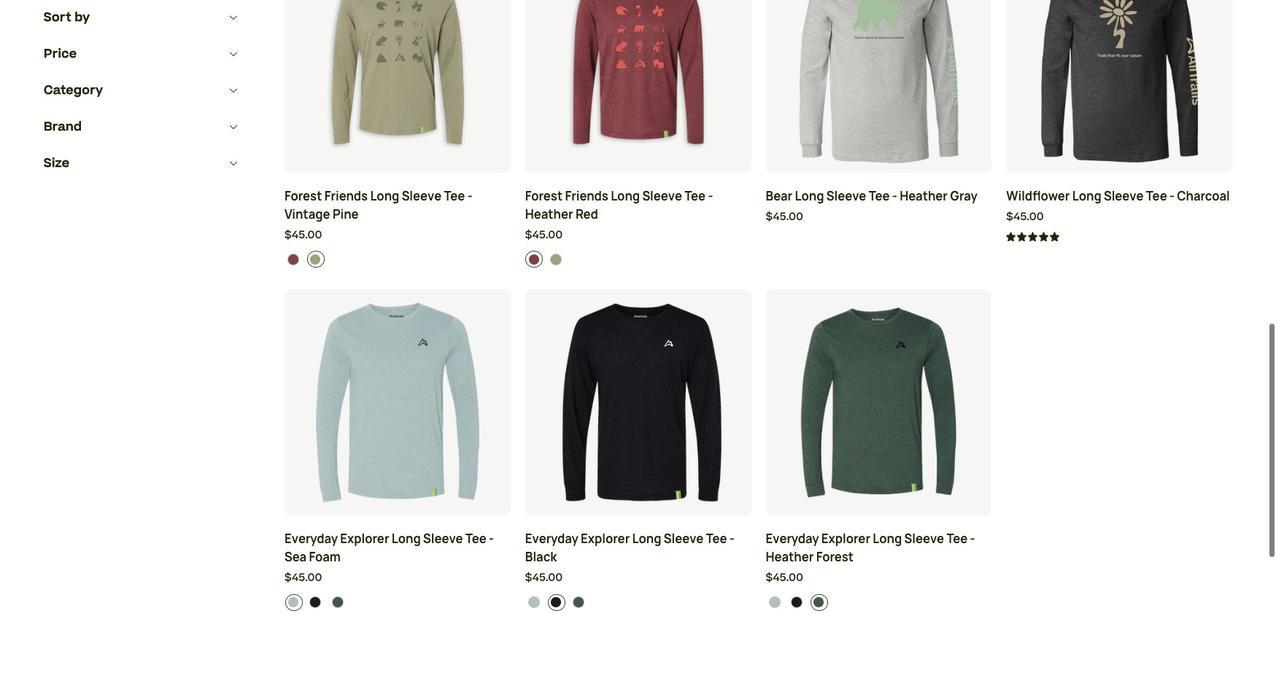 Task type: vqa. For each thing, say whether or not it's contained in the screenshot.
Treeline corresponding to Red
no



Task type: describe. For each thing, give the bounding box(es) containing it.
forest inside everyday explorer long sleeve tee - heather forest $45.00
[[816, 550, 854, 566]]

explorer for forest
[[822, 531, 871, 547]]

sleeve inside wildflower long sleeve tee - charcoal $45.00
[[1104, 188, 1144, 204]]

everyday explorer long sleeve tee - black $45.00
[[525, 531, 735, 586]]

forest for forest friends long sleeve tee - vintage pine
[[285, 188, 322, 204]]

vintage pine image
[[310, 254, 321, 266]]

forest for forest friends long sleeve tee - heather red
[[525, 188, 563, 204]]

heather for forest friends long sleeve tee - heather red
[[525, 206, 573, 222]]

everyday explorer long sleeve tee - black link
[[525, 531, 751, 567]]

explorer for foam
[[340, 531, 389, 547]]

everyday for heather
[[766, 531, 819, 547]]

sea foam image for heather
[[769, 597, 780, 609]]

everyday for black
[[525, 531, 578, 547]]

price
[[44, 45, 77, 63]]

- for everyday explorer long sleeve tee - sea foam
[[489, 531, 494, 547]]

tee for forest friends long sleeve tee - vintage pine
[[444, 188, 465, 204]]

everyday explorer long sleeve tee - sea foam link
[[285, 531, 511, 567]]

option group for $45.00
[[526, 594, 752, 611]]

forest friends long sleeve tee - heather red link
[[525, 187, 751, 224]]

category
[[44, 82, 103, 99]]

long for forest friends long sleeve tee - heather red
[[611, 188, 640, 204]]

- for everyday explorer long sleeve tee - black
[[730, 531, 735, 547]]

sleeve inside bear long sleeve tee - heather gray $45.00
[[827, 188, 866, 204]]

everyday explorer long sleeve tee - sea foam $45.00
[[285, 531, 494, 586]]

sea foam radio for everyday explorer long sleeve tee - black
[[526, 594, 543, 611]]

bear long sleeve tee - heather gray link
[[766, 187, 992, 206]]

wildflower long sleeve tee - charcoal $45.00
[[1007, 188, 1230, 225]]

$45.00 link for forest friends long sleeve tee - heather red
[[525, 228, 751, 244]]

charcoal
[[1177, 188, 1230, 204]]

tee for everyday explorer long sleeve tee - heather forest
[[947, 531, 968, 547]]

- inside bear long sleeve tee - heather gray $45.00
[[892, 188, 897, 204]]

- for forest friends long sleeve tee - heather red
[[708, 188, 713, 204]]

long for everyday explorer long sleeve tee - sea foam
[[392, 531, 421, 547]]

black image for $45.00
[[550, 597, 562, 609]]

long for forest friends long sleeve tee - vintage pine
[[370, 188, 399, 204]]

option group for pine
[[285, 251, 511, 268]]

friends for pine
[[325, 188, 368, 204]]

heather inside bear long sleeve tee - heather gray $45.00
[[900, 188, 948, 204]]

black image for foam
[[310, 597, 321, 609]]

black radio for forest
[[788, 594, 806, 611]]

by
[[75, 9, 90, 26]]

gray
[[950, 188, 978, 204]]

heather red image for heather
[[528, 254, 540, 266]]

tee inside wildflower long sleeve tee - charcoal $45.00
[[1146, 188, 1167, 204]]

heather red image for vintage
[[288, 254, 299, 266]]

$45.00 inside everyday explorer long sleeve tee - black $45.00
[[525, 571, 563, 586]]

$45.00 link for wildflower long sleeve tee - charcoal
[[1007, 209, 1233, 226]]

bear
[[766, 188, 793, 204]]

pine
[[333, 206, 359, 222]]

$45.00 link for forest friends long sleeve tee - vintage pine
[[285, 228, 511, 244]]

heather forest radio for foam
[[329, 594, 347, 611]]

everyday explorer long sleeve tee - heather forest $45.00
[[766, 531, 975, 586]]

tee for forest friends long sleeve tee - heather red
[[685, 188, 706, 204]]

black radio for $45.00
[[548, 594, 565, 611]]

heather forest radio for forest
[[811, 594, 828, 611]]

sort by button
[[44, 0, 241, 36]]

tee inside bear long sleeve tee - heather gray $45.00
[[869, 188, 890, 204]]

sleeve for forest friends long sleeve tee - heather red
[[642, 188, 682, 204]]

sea foam radio for everyday explorer long sleeve tee - heather forest
[[766, 594, 784, 611]]

option group for foam
[[285, 594, 511, 611]]

sort by
[[44, 9, 90, 26]]

forest friends long sleeve tee - vintage pine $45.00
[[285, 188, 473, 243]]

$45.00 link for everyday explorer long sleeve tee - heather forest
[[766, 571, 992, 587]]



Task type: locate. For each thing, give the bounding box(es) containing it.
1 friends from the left
[[325, 188, 368, 204]]

friends
[[325, 188, 368, 204], [565, 188, 609, 204]]

0 horizontal spatial black radio
[[307, 594, 325, 611]]

Heather Red radio
[[526, 251, 543, 268]]

2 horizontal spatial everyday
[[766, 531, 819, 547]]

everyday explorer long sleeve tee - heather forest link
[[766, 531, 992, 567]]

bear long sleeve tee - heather gray $45.00
[[766, 188, 978, 225]]

tee inside everyday explorer long sleeve tee - black $45.00
[[706, 531, 727, 547]]

0 horizontal spatial sea foam image
[[288, 597, 299, 609]]

2 horizontal spatial heather
[[900, 188, 948, 204]]

heather red image left vintage pine image
[[288, 254, 299, 266]]

explorer inside the everyday explorer long sleeve tee - sea foam $45.00
[[340, 531, 389, 547]]

0 horizontal spatial explorer
[[340, 531, 389, 547]]

sleeve for everyday explorer long sleeve tee - black
[[664, 531, 704, 547]]

heather up black image
[[766, 550, 814, 566]]

sleeve for forest friends long sleeve tee - vintage pine
[[402, 188, 442, 204]]

everyday inside the everyday explorer long sleeve tee - sea foam $45.00
[[285, 531, 338, 547]]

3 everyday from the left
[[766, 531, 819, 547]]

$45.00 down bear
[[766, 209, 803, 225]]

red
[[576, 206, 598, 222]]

2 sea foam radio from the left
[[766, 594, 784, 611]]

$45.00 link for everyday explorer long sleeve tee - black
[[525, 571, 751, 587]]

3 explorer from the left
[[822, 531, 871, 547]]

sleeve inside forest friends long sleeve tee - heather red $45.00
[[642, 188, 682, 204]]

vintage pine radio for vintage
[[307, 251, 325, 268]]

heather forest image inside radio
[[573, 597, 584, 609]]

long
[[370, 188, 399, 204], [611, 188, 640, 204], [795, 188, 824, 204], [1073, 188, 1102, 204], [392, 531, 421, 547], [632, 531, 662, 547], [873, 531, 902, 547]]

1 horizontal spatial vintage pine radio
[[548, 251, 565, 268]]

heather forest radio right sea foam option
[[329, 594, 347, 611]]

heather red image left vintage pine icon at the top left of the page
[[528, 254, 540, 266]]

Black radio
[[307, 594, 325, 611], [548, 594, 565, 611], [788, 594, 806, 611]]

explorer
[[340, 531, 389, 547], [581, 531, 630, 547], [822, 531, 871, 547]]

option group down everyday explorer long sleeve tee - heather forest $45.00
[[766, 594, 992, 611]]

2 heather forest radio from the left
[[811, 594, 828, 611]]

everyday for sea
[[285, 531, 338, 547]]

1 horizontal spatial forest
[[525, 188, 563, 204]]

0 horizontal spatial heather forest radio
[[329, 594, 347, 611]]

friends inside forest friends long sleeve tee - vintage pine $45.00
[[325, 188, 368, 204]]

- inside the everyday explorer long sleeve tee - sea foam $45.00
[[489, 531, 494, 547]]

1 horizontal spatial heather forest image
[[573, 597, 584, 609]]

$45.00 link down wildflower long sleeve tee - charcoal link
[[1007, 209, 1233, 226]]

2 horizontal spatial sea foam image
[[769, 597, 780, 609]]

explorer inside everyday explorer long sleeve tee - heather forest $45.00
[[822, 531, 871, 547]]

heather forest image for forest
[[813, 597, 825, 609]]

0 horizontal spatial black image
[[310, 597, 321, 609]]

option group down forest friends long sleeve tee - vintage pine $45.00
[[285, 251, 511, 268]]

$45.00 link down everyday explorer long sleeve tee - black link on the bottom
[[525, 571, 751, 587]]

1 horizontal spatial explorer
[[581, 531, 630, 547]]

option group for red
[[526, 251, 752, 268]]

forest inside forest friends long sleeve tee - vintage pine $45.00
[[285, 188, 322, 204]]

heather forest image
[[332, 597, 344, 609], [573, 597, 584, 609], [813, 597, 825, 609]]

$45.00 down vintage
[[285, 228, 322, 243]]

- for everyday explorer long sleeve tee - heather forest
[[970, 531, 975, 547]]

$45.00 link down the everyday explorer long sleeve tee - heather forest link
[[766, 571, 992, 587]]

2 everyday from the left
[[525, 531, 578, 547]]

sea foam image
[[288, 597, 299, 609], [528, 597, 540, 609], [769, 597, 780, 609]]

tee inside the everyday explorer long sleeve tee - sea foam $45.00
[[466, 531, 487, 547]]

Vintage Pine radio
[[307, 251, 325, 268], [548, 251, 565, 268]]

1 black image from the left
[[310, 597, 321, 609]]

sea foam image left heather forest radio
[[528, 597, 540, 609]]

$45.00 up black image
[[766, 571, 803, 586]]

vintage pine radio right heather red radio
[[307, 251, 325, 268]]

black radio for foam
[[307, 594, 325, 611]]

long inside wildflower long sleeve tee - charcoal $45.00
[[1073, 188, 1102, 204]]

$45.00 inside forest friends long sleeve tee - vintage pine $45.00
[[285, 228, 322, 243]]

vintage
[[285, 206, 330, 222]]

sleeve inside everyday explorer long sleeve tee - heather forest $45.00
[[905, 531, 944, 547]]

2 horizontal spatial forest
[[816, 550, 854, 566]]

1 horizontal spatial black radio
[[548, 594, 565, 611]]

long for everyday explorer long sleeve tee - heather forest
[[873, 531, 902, 547]]

forest inside forest friends long sleeve tee - heather red $45.00
[[525, 188, 563, 204]]

$45.00 link
[[766, 209, 992, 226], [1007, 209, 1233, 226], [285, 228, 511, 244], [525, 228, 751, 244], [285, 571, 511, 587], [525, 571, 751, 587], [766, 571, 992, 587]]

1 explorer from the left
[[340, 531, 389, 547]]

2 black image from the left
[[550, 597, 562, 609]]

$45.00 inside everyday explorer long sleeve tee - heather forest $45.00
[[766, 571, 803, 586]]

$45.00 link down bear long sleeve tee - heather gray "link"
[[766, 209, 992, 226]]

1 horizontal spatial sea foam image
[[528, 597, 540, 609]]

sea foam image for sea
[[288, 597, 299, 609]]

option group down forest friends long sleeve tee - heather red $45.00
[[526, 251, 752, 268]]

brand
[[44, 118, 82, 136]]

star image
[[1007, 232, 1016, 242], [1007, 232, 1016, 242], [1017, 232, 1027, 242], [1028, 232, 1038, 242], [1039, 232, 1049, 242], [1039, 232, 1049, 242]]

1 heather forest radio from the left
[[329, 594, 347, 611]]

1 heather red image from the left
[[288, 254, 299, 266]]

3 heather forest image from the left
[[813, 597, 825, 609]]

$45.00 link for bear long sleeve tee - heather gray
[[766, 209, 992, 226]]

1 horizontal spatial everyday
[[525, 531, 578, 547]]

black image right sea foam option
[[310, 597, 321, 609]]

option group down the everyday explorer long sleeve tee - sea foam $45.00
[[285, 594, 511, 611]]

size button
[[44, 145, 241, 182]]

sea foam image inside option
[[288, 597, 299, 609]]

long for everyday explorer long sleeve tee - black
[[632, 531, 662, 547]]

sleeve inside everyday explorer long sleeve tee - black $45.00
[[664, 531, 704, 547]]

black
[[525, 550, 557, 566]]

tee for everyday explorer long sleeve tee - black
[[706, 531, 727, 547]]

tee inside forest friends long sleeve tee - heather red $45.00
[[685, 188, 706, 204]]

1 sea foam image from the left
[[288, 597, 299, 609]]

black image
[[310, 597, 321, 609], [550, 597, 562, 609]]

$45.00 inside forest friends long sleeve tee - heather red $45.00
[[525, 228, 563, 243]]

explorer inside everyday explorer long sleeve tee - black $45.00
[[581, 531, 630, 547]]

- inside forest friends long sleeve tee - vintage pine $45.00
[[468, 188, 473, 204]]

option group for forest
[[766, 594, 992, 611]]

$45.00 link down forest friends long sleeve tee - heather red link
[[525, 228, 751, 244]]

sea foam image for black
[[528, 597, 540, 609]]

0 horizontal spatial forest
[[285, 188, 322, 204]]

price button
[[44, 36, 241, 72]]

explorer for $45.00
[[581, 531, 630, 547]]

2 horizontal spatial heather forest image
[[813, 597, 825, 609]]

$45.00 link down "everyday explorer long sleeve tee - sea foam" link
[[285, 571, 511, 587]]

option group
[[285, 251, 511, 268], [526, 251, 752, 268], [285, 594, 511, 611], [526, 594, 752, 611], [766, 594, 992, 611]]

vintage pine radio right heather red option
[[548, 251, 565, 268]]

sea foam radio left heather forest radio
[[526, 594, 543, 611]]

heather left gray
[[900, 188, 948, 204]]

sort
[[44, 9, 71, 26]]

Sea Foam radio
[[526, 594, 543, 611], [766, 594, 784, 611]]

$45.00 link down forest friends long sleeve tee - vintage pine 'link'
[[285, 228, 511, 244]]

long inside the everyday explorer long sleeve tee - sea foam $45.00
[[392, 531, 421, 547]]

sea
[[285, 550, 307, 566]]

0 horizontal spatial sea foam radio
[[526, 594, 543, 611]]

Heather Forest radio
[[329, 594, 347, 611], [811, 594, 828, 611]]

$45.00 link for everyday explorer long sleeve tee - sea foam
[[285, 571, 511, 587]]

everyday up black image
[[766, 531, 819, 547]]

1 vertical spatial heather
[[525, 206, 573, 222]]

tee
[[444, 188, 465, 204], [685, 188, 706, 204], [869, 188, 890, 204], [1146, 188, 1167, 204], [466, 531, 487, 547], [706, 531, 727, 547], [947, 531, 968, 547]]

forest friends long sleeve tee - vintage pine link
[[285, 187, 511, 224]]

heather forest radio right black image
[[811, 594, 828, 611]]

2 friends from the left
[[565, 188, 609, 204]]

0 horizontal spatial heather forest image
[[332, 597, 344, 609]]

friends up the pine
[[325, 188, 368, 204]]

$45.00 up 5.0 out of 5.0 stars image
[[1007, 209, 1044, 225]]

2 black radio from the left
[[548, 594, 565, 611]]

long inside forest friends long sleeve tee - vintage pine $45.00
[[370, 188, 399, 204]]

vintage pine image
[[550, 254, 562, 266]]

heather for everyday explorer long sleeve tee - heather forest
[[766, 550, 814, 566]]

Sea Foam radio
[[285, 594, 302, 611]]

heather inside everyday explorer long sleeve tee - heather forest $45.00
[[766, 550, 814, 566]]

-
[[468, 188, 473, 204], [708, 188, 713, 204], [892, 188, 897, 204], [1170, 188, 1175, 204], [489, 531, 494, 547], [730, 531, 735, 547], [970, 531, 975, 547]]

friends for red
[[565, 188, 609, 204]]

1 horizontal spatial heather red image
[[528, 254, 540, 266]]

Heather Red radio
[[285, 251, 302, 268]]

2 explorer from the left
[[581, 531, 630, 547]]

heather forest image down everyday explorer long sleeve tee - black $45.00
[[573, 597, 584, 609]]

heather left red
[[525, 206, 573, 222]]

5.0 out of 5.0 stars image
[[1007, 232, 1060, 243]]

$45.00 down black
[[525, 571, 563, 586]]

2 vertical spatial heather
[[766, 550, 814, 566]]

heather inside forest friends long sleeve tee - heather red $45.00
[[525, 206, 573, 222]]

black image
[[791, 597, 803, 609]]

1 vintage pine radio from the left
[[307, 251, 325, 268]]

heather forest image for foam
[[332, 597, 344, 609]]

sleeve inside the everyday explorer long sleeve tee - sea foam $45.00
[[423, 531, 463, 547]]

3 black radio from the left
[[788, 594, 806, 611]]

2 heather forest image from the left
[[573, 597, 584, 609]]

long inside forest friends long sleeve tee - heather red $45.00
[[611, 188, 640, 204]]

heather
[[900, 188, 948, 204], [525, 206, 573, 222], [766, 550, 814, 566]]

1 horizontal spatial friends
[[565, 188, 609, 204]]

sea foam radio left black image
[[766, 594, 784, 611]]

long inside bear long sleeve tee - heather gray $45.00
[[795, 188, 824, 204]]

brand button
[[44, 109, 241, 145]]

black image left heather forest radio
[[550, 597, 562, 609]]

tee inside forest friends long sleeve tee - vintage pine $45.00
[[444, 188, 465, 204]]

heather forest image for $45.00
[[573, 597, 584, 609]]

size
[[44, 155, 70, 172]]

- for forest friends long sleeve tee - vintage pine
[[468, 188, 473, 204]]

0 horizontal spatial heather red image
[[288, 254, 299, 266]]

1 sea foam radio from the left
[[526, 594, 543, 611]]

0 horizontal spatial heather
[[525, 206, 573, 222]]

everyday up black
[[525, 531, 578, 547]]

option group down everyday explorer long sleeve tee - black $45.00
[[526, 594, 752, 611]]

1 black radio from the left
[[307, 594, 325, 611]]

everyday inside everyday explorer long sleeve tee - black $45.00
[[525, 531, 578, 547]]

1 horizontal spatial heather
[[766, 550, 814, 566]]

1 horizontal spatial heather forest radio
[[811, 594, 828, 611]]

heather forest image right black image
[[813, 597, 825, 609]]

forest friends long sleeve tee - heather red $45.00
[[525, 188, 713, 243]]

category button
[[44, 72, 241, 109]]

1 horizontal spatial sea foam radio
[[766, 594, 784, 611]]

everyday inside everyday explorer long sleeve tee - heather forest $45.00
[[766, 531, 819, 547]]

vintage pine radio for heather
[[548, 251, 565, 268]]

sea foam image left black image
[[769, 597, 780, 609]]

sleeve for everyday explorer long sleeve tee - sea foam
[[423, 531, 463, 547]]

wildflower long sleeve tee - charcoal link
[[1007, 187, 1233, 206]]

$45.00
[[766, 209, 803, 225], [1007, 209, 1044, 225], [285, 228, 322, 243], [525, 228, 563, 243], [285, 571, 322, 586], [525, 571, 563, 586], [766, 571, 803, 586]]

everyday up foam
[[285, 531, 338, 547]]

everyday
[[285, 531, 338, 547], [525, 531, 578, 547], [766, 531, 819, 547]]

- inside everyday explorer long sleeve tee - heather forest $45.00
[[970, 531, 975, 547]]

2 horizontal spatial explorer
[[822, 531, 871, 547]]

0 horizontal spatial everyday
[[285, 531, 338, 547]]

2 vintage pine radio from the left
[[548, 251, 565, 268]]

friends inside forest friends long sleeve tee - heather red $45.00
[[565, 188, 609, 204]]

star image
[[1017, 232, 1027, 242], [1028, 232, 1038, 242], [1050, 232, 1060, 242], [1050, 232, 1060, 242]]

forest
[[285, 188, 322, 204], [525, 188, 563, 204], [816, 550, 854, 566]]

tee inside everyday explorer long sleeve tee - heather forest $45.00
[[947, 531, 968, 547]]

$45.00 inside bear long sleeve tee - heather gray $45.00
[[766, 209, 803, 225]]

sleeve for everyday explorer long sleeve tee - heather forest
[[905, 531, 944, 547]]

- inside forest friends long sleeve tee - heather red $45.00
[[708, 188, 713, 204]]

Heather Forest radio
[[570, 594, 588, 611]]

heather red image
[[288, 254, 299, 266], [528, 254, 540, 266]]

$45.00 up heather red option
[[525, 228, 563, 243]]

sleeve inside forest friends long sleeve tee - vintage pine $45.00
[[402, 188, 442, 204]]

2 sea foam image from the left
[[528, 597, 540, 609]]

sleeve
[[402, 188, 442, 204], [642, 188, 682, 204], [827, 188, 866, 204], [1104, 188, 1144, 204], [423, 531, 463, 547], [664, 531, 704, 547], [905, 531, 944, 547]]

1 heather forest image from the left
[[332, 597, 344, 609]]

heather red image inside option
[[528, 254, 540, 266]]

long inside everyday explorer long sleeve tee - heather forest $45.00
[[873, 531, 902, 547]]

heather red image inside radio
[[288, 254, 299, 266]]

- inside everyday explorer long sleeve tee - black $45.00
[[730, 531, 735, 547]]

2 horizontal spatial black radio
[[788, 594, 806, 611]]

wildflower
[[1007, 188, 1070, 204]]

0 horizontal spatial friends
[[325, 188, 368, 204]]

2 heather red image from the left
[[528, 254, 540, 266]]

0 vertical spatial heather
[[900, 188, 948, 204]]

tee for everyday explorer long sleeve tee - sea foam
[[466, 531, 487, 547]]

friends up red
[[565, 188, 609, 204]]

1 everyday from the left
[[285, 531, 338, 547]]

heather forest image right sea foam option
[[332, 597, 344, 609]]

- inside wildflower long sleeve tee - charcoal $45.00
[[1170, 188, 1175, 204]]

$45.00 inside the everyday explorer long sleeve tee - sea foam $45.00
[[285, 571, 322, 586]]

$45.00 inside wildflower long sleeve tee - charcoal $45.00
[[1007, 209, 1044, 225]]

1 horizontal spatial black image
[[550, 597, 562, 609]]

3 sea foam image from the left
[[769, 597, 780, 609]]

sea foam image down the "sea"
[[288, 597, 299, 609]]

long inside everyday explorer long sleeve tee - black $45.00
[[632, 531, 662, 547]]

foam
[[309, 550, 341, 566]]

0 horizontal spatial vintage pine radio
[[307, 251, 325, 268]]

$45.00 down the "sea"
[[285, 571, 322, 586]]



